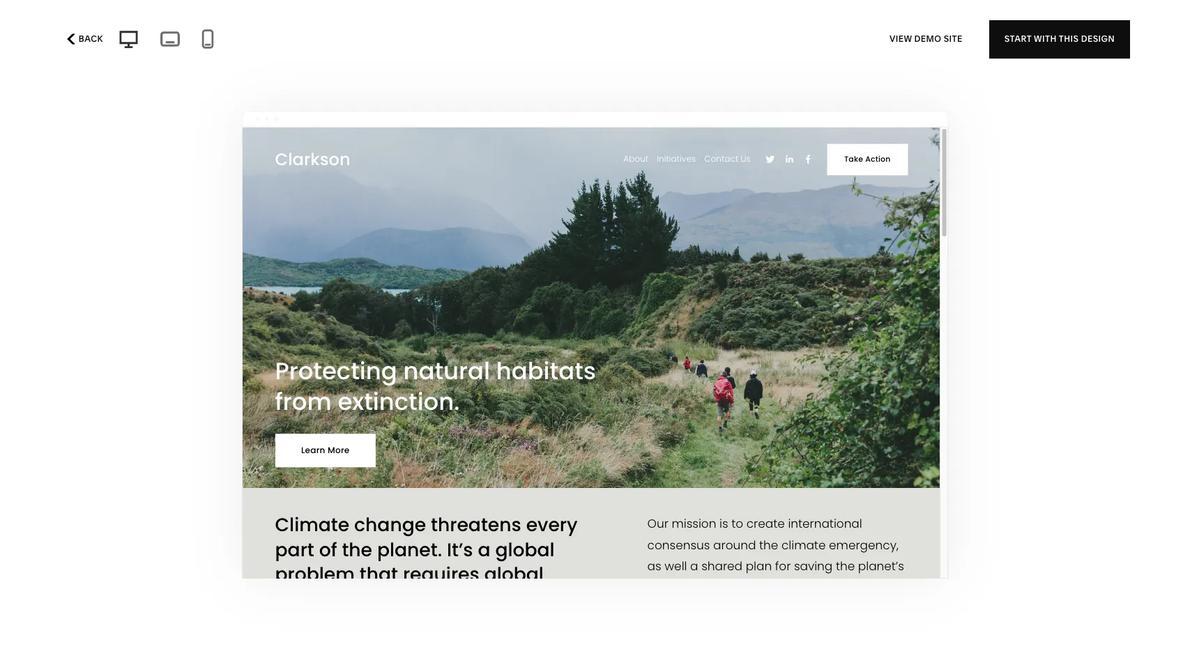 Task type: locate. For each thing, give the bounding box(es) containing it.
malone element
[[48, 32, 378, 471]]

- left blog
[[237, 35, 242, 49]]

clarkson element
[[425, 32, 755, 471]]

services
[[402, 35, 447, 49]]

- right blog
[[271, 35, 276, 49]]

4 - from the left
[[271, 35, 276, 49]]

bailard image
[[802, 32, 1132, 471]]

- right the portfolio
[[154, 35, 158, 49]]

design
[[1082, 33, 1116, 44]]

- left courses
[[341, 35, 345, 49]]

view demo site link
[[890, 20, 963, 58]]

site
[[944, 33, 963, 44]]

online
[[31, 35, 65, 49]]

preview template on a mobile device image
[[198, 29, 219, 50]]

back
[[79, 33, 103, 44]]

this
[[1059, 33, 1079, 44]]

- left nature
[[450, 35, 454, 49]]

start with this design button
[[990, 20, 1131, 58]]

view
[[890, 33, 913, 44]]

3 - from the left
[[237, 35, 242, 49]]

-
[[99, 35, 104, 49], [154, 35, 158, 49], [237, 35, 242, 49], [271, 35, 276, 49], [341, 35, 345, 49], [395, 35, 399, 49], [450, 35, 454, 49]]

- right courses
[[395, 35, 399, 49]]

demo
[[915, 33, 942, 44]]

preview template on a tablet device image
[[157, 27, 184, 51]]

portfolio
[[106, 35, 151, 49]]

online store - portfolio - memberships - blog - scheduling - courses - services - nature & animals
[[31, 35, 548, 49]]

nature
[[457, 35, 493, 49]]

&
[[496, 35, 503, 49]]

preview of building your own template image
[[590, 601, 1132, 649]]

memberships
[[161, 35, 235, 49]]

6 - from the left
[[395, 35, 399, 49]]

- right store
[[99, 35, 104, 49]]



Task type: vqa. For each thing, say whether or not it's contained in the screenshot.
'Filter' button
no



Task type: describe. For each thing, give the bounding box(es) containing it.
start with this design
[[1005, 33, 1116, 44]]

blog
[[244, 35, 269, 49]]

2 - from the left
[[154, 35, 158, 49]]

animals
[[505, 35, 548, 49]]

scheduling
[[278, 35, 338, 49]]

malone image
[[48, 32, 378, 471]]

start
[[1005, 33, 1032, 44]]

1 - from the left
[[99, 35, 104, 49]]

with
[[1034, 33, 1057, 44]]

store
[[68, 35, 97, 49]]

preview template on a desktop device image
[[115, 28, 143, 50]]

back button
[[60, 24, 108, 54]]

clarkson
[[425, 486, 486, 500]]

bailard element
[[802, 32, 1132, 471]]

7 - from the left
[[450, 35, 454, 49]]

courses
[[348, 35, 392, 49]]

clarkson image
[[425, 32, 755, 471]]

5 - from the left
[[341, 35, 345, 49]]

bailard
[[801, 486, 850, 500]]

view demo site
[[890, 33, 963, 44]]



